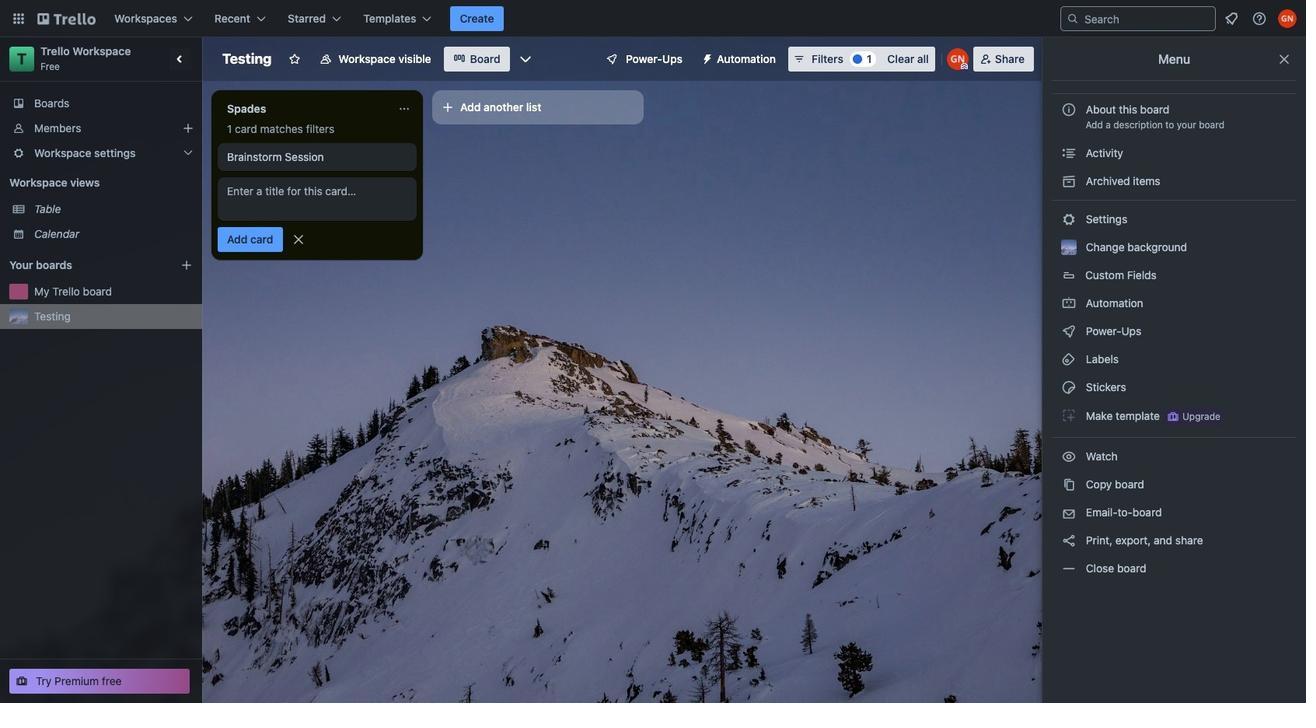 Task type: describe. For each thing, give the bounding box(es) containing it.
add board image
[[180, 259, 193, 271]]

3 sm image from the top
[[1062, 408, 1077, 423]]

0 vertical spatial generic name (genericname34) image
[[1279, 9, 1297, 28]]

star or unstar board image
[[289, 53, 301, 65]]

4 sm image from the top
[[1062, 449, 1077, 464]]

open information menu image
[[1252, 11, 1268, 26]]

customize views image
[[518, 51, 533, 67]]

cancel image
[[290, 232, 306, 247]]

2 sm image from the top
[[1062, 380, 1077, 395]]

Search field
[[1079, 8, 1216, 30]]

0 notifications image
[[1223, 9, 1241, 28]]

this member is an admin of this board. image
[[961, 63, 968, 70]]

Board name text field
[[215, 47, 279, 72]]



Task type: locate. For each thing, give the bounding box(es) containing it.
1 sm image from the top
[[1062, 296, 1077, 311]]

back to home image
[[37, 6, 96, 31]]

0 horizontal spatial generic name (genericname34) image
[[947, 48, 969, 70]]

6 sm image from the top
[[1062, 561, 1077, 576]]

5 sm image from the top
[[1062, 533, 1077, 548]]

your boards with 2 items element
[[9, 256, 157, 275]]

Enter a title for this card… text field
[[218, 177, 417, 221]]

generic name (genericname34) image
[[1279, 9, 1297, 28], [947, 48, 969, 70]]

sm image
[[695, 47, 717, 68], [1062, 145, 1077, 161], [1062, 173, 1077, 189], [1062, 212, 1077, 227], [1062, 324, 1077, 339], [1062, 352, 1077, 367], [1062, 477, 1077, 492]]

primary element
[[0, 0, 1307, 37]]

workspace navigation collapse icon image
[[170, 48, 191, 70]]

search image
[[1067, 12, 1079, 25]]

1 vertical spatial generic name (genericname34) image
[[947, 48, 969, 70]]

1 horizontal spatial generic name (genericname34) image
[[1279, 9, 1297, 28]]

sm image
[[1062, 296, 1077, 311], [1062, 380, 1077, 395], [1062, 408, 1077, 423], [1062, 449, 1077, 464], [1062, 533, 1077, 548], [1062, 561, 1077, 576]]

None text field
[[218, 96, 392, 121]]



Task type: vqa. For each thing, say whether or not it's contained in the screenshot.
tooltip
no



